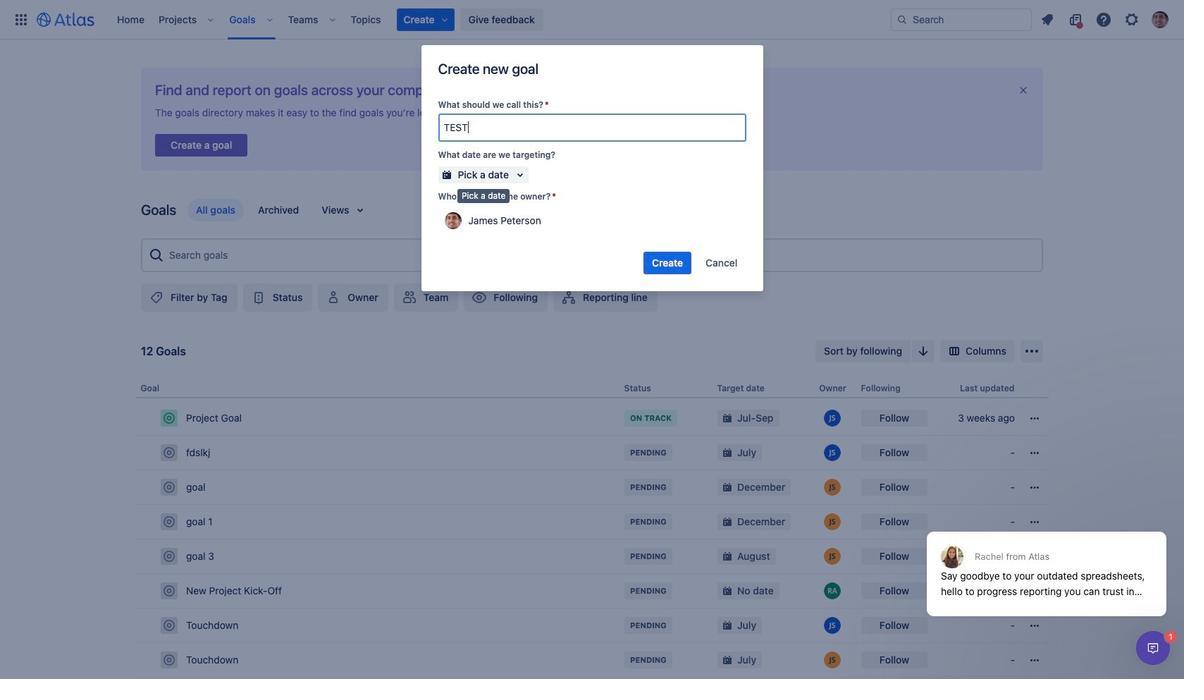 Task type: describe. For each thing, give the bounding box(es) containing it.
top element
[[8, 0, 891, 39]]

close banner image
[[1018, 85, 1030, 96]]

0 vertical spatial dialog
[[920, 497, 1174, 627]]

1 vertical spatial dialog
[[1137, 631, 1171, 665]]

following image
[[471, 289, 488, 306]]

Search field
[[891, 8, 1032, 31]]

label image
[[148, 289, 165, 306]]

help image
[[1096, 11, 1113, 28]]



Task type: locate. For each thing, give the bounding box(es) containing it.
banner
[[0, 0, 1185, 39]]

search goals image
[[148, 247, 165, 264]]

dialog
[[920, 497, 1174, 627], [1137, 631, 1171, 665]]

None field
[[440, 115, 745, 140]]

search image
[[897, 14, 908, 25]]

reverse sort order image
[[915, 343, 932, 360]]

status image
[[250, 289, 267, 306]]

None search field
[[891, 8, 1032, 31]]

tooltip
[[458, 189, 510, 203]]

Search goals field
[[165, 243, 1037, 268]]



Task type: vqa. For each thing, say whether or not it's contained in the screenshot.
Help 'icon'
yes



